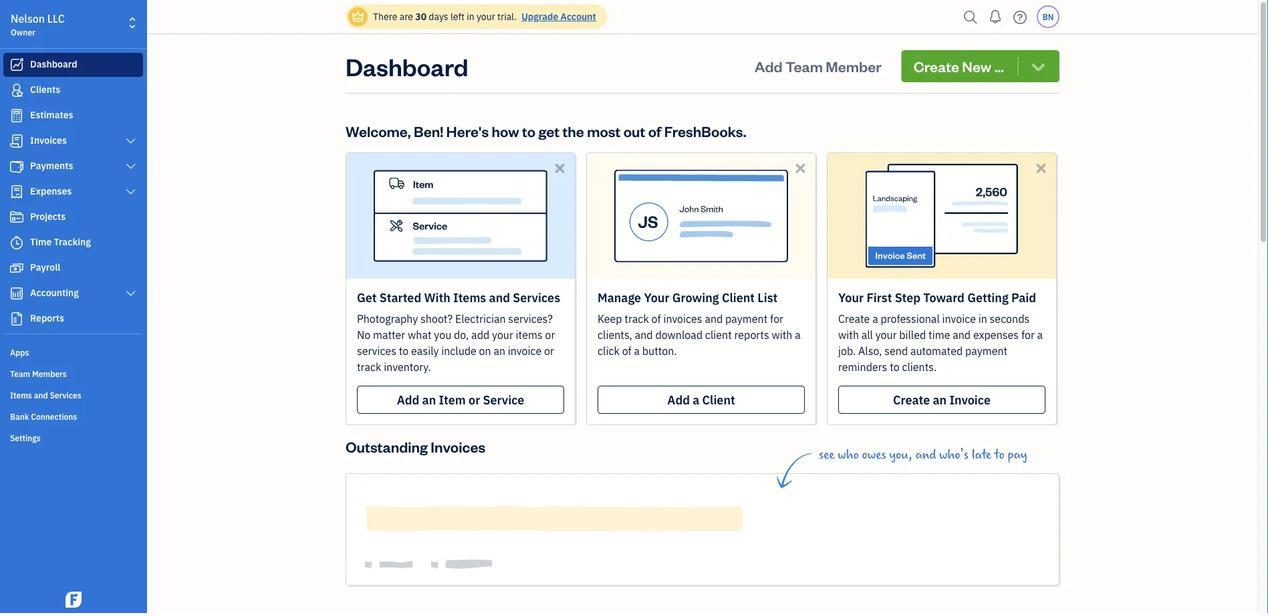 Task type: locate. For each thing, give the bounding box(es) containing it.
0 vertical spatial chevron large down image
[[125, 161, 137, 172]]

0 horizontal spatial your
[[644, 289, 670, 305]]

team inside button
[[785, 56, 823, 76]]

0 horizontal spatial items
[[10, 390, 32, 400]]

0 horizontal spatial invoices
[[30, 134, 67, 146]]

1 horizontal spatial with
[[838, 328, 859, 342]]

crown image
[[351, 10, 365, 24]]

dashboard image
[[9, 58, 25, 72]]

to up inventory.
[[399, 344, 409, 358]]

0 horizontal spatial for
[[770, 312, 784, 326]]

0 vertical spatial create
[[914, 56, 959, 76]]

started
[[380, 289, 421, 305]]

2 chevron large down image from the top
[[125, 288, 137, 299]]

add for add team member
[[755, 56, 783, 76]]

nelson
[[11, 12, 45, 26]]

who's
[[939, 447, 969, 462]]

a
[[873, 312, 878, 326], [795, 328, 801, 342], [1037, 328, 1043, 342], [634, 344, 640, 358], [693, 392, 699, 407]]

0 horizontal spatial with
[[772, 328, 793, 342]]

days
[[429, 10, 448, 23]]

1 vertical spatial in
[[979, 312, 987, 326]]

chevron large down image for payments
[[125, 161, 137, 172]]

invoices
[[663, 312, 702, 326]]

0 vertical spatial services
[[513, 289, 560, 305]]

list
[[758, 289, 778, 305]]

invoice
[[942, 312, 976, 326], [508, 344, 542, 358]]

items inside get started with items and services photography shoot? electrician services? no matter what you do, add your items or services to easily include on an invoice or track inventory.
[[453, 289, 486, 305]]

create inside your first step toward getting paid create a professional invoice in seconds with all your billed time and expenses for a job. also, send automated payment reminders to clients.
[[838, 312, 870, 326]]

an left item at the left
[[422, 392, 436, 407]]

1 horizontal spatial an
[[494, 344, 505, 358]]

items
[[516, 328, 543, 342]]

dismiss image
[[552, 160, 568, 176], [793, 160, 808, 176], [1034, 160, 1049, 176]]

items up the electrician
[[453, 289, 486, 305]]

with
[[772, 328, 793, 342], [838, 328, 859, 342]]

0 horizontal spatial dismiss image
[[552, 160, 568, 176]]

0 vertical spatial payment
[[725, 312, 768, 326]]

1 dismiss image from the left
[[552, 160, 568, 176]]

team left "member"
[[785, 56, 823, 76]]

0 vertical spatial items
[[453, 289, 486, 305]]

chevron large down image up the expenses link
[[125, 161, 137, 172]]

1 vertical spatial chevron large down image
[[125, 187, 137, 197]]

and inside your first step toward getting paid create a professional invoice in seconds with all your billed time and expenses for a job. also, send automated payment reminders to clients.
[[953, 328, 971, 342]]

paid
[[1011, 289, 1036, 305]]

add inside button
[[755, 56, 783, 76]]

2 horizontal spatial dismiss image
[[1034, 160, 1049, 176]]

items and services link
[[3, 384, 143, 404]]

in right 'left'
[[467, 10, 474, 23]]

2 horizontal spatial an
[[933, 392, 947, 407]]

payment image
[[9, 160, 25, 173]]

create left new
[[914, 56, 959, 76]]

1 chevron large down image from the top
[[125, 136, 137, 146]]

1 your from the left
[[644, 289, 670, 305]]

1 vertical spatial client
[[702, 392, 735, 407]]

0 vertical spatial chevron large down image
[[125, 136, 137, 146]]

1 horizontal spatial team
[[785, 56, 823, 76]]

2 horizontal spatial add
[[755, 56, 783, 76]]

see who owes you, and who's late to pay
[[819, 447, 1027, 462]]

team inside main element
[[10, 368, 30, 379]]

your
[[644, 289, 670, 305], [838, 289, 864, 305]]

include
[[441, 344, 477, 358]]

track inside manage your growing client list keep track of invoices and payment for clients, and download client reports with a click of a button.
[[625, 312, 649, 326]]

invoices up payments
[[30, 134, 67, 146]]

your right all
[[876, 328, 897, 342]]

0 horizontal spatial invoice
[[508, 344, 542, 358]]

1 vertical spatial track
[[357, 360, 381, 374]]

add team member button
[[743, 50, 894, 82]]

for down list on the top right of page
[[770, 312, 784, 326]]

timer image
[[9, 236, 25, 249]]

get started with items and services photography shoot? electrician services? no matter what you do, add your items or services to easily include on an invoice or track inventory.
[[357, 289, 560, 374]]

of
[[648, 121, 661, 140], [652, 312, 661, 326], [622, 344, 632, 358]]

2 chevron large down image from the top
[[125, 187, 137, 197]]

create an invoice
[[893, 392, 991, 407]]

1 vertical spatial invoices
[[431, 437, 486, 456]]

1 horizontal spatial services
[[513, 289, 560, 305]]

1 vertical spatial create
[[838, 312, 870, 326]]

bank
[[10, 411, 29, 422]]

team down apps
[[10, 368, 30, 379]]

chevron large down image
[[125, 161, 137, 172], [125, 288, 137, 299]]

team
[[785, 56, 823, 76], [10, 368, 30, 379]]

1 horizontal spatial in
[[979, 312, 987, 326]]

0 vertical spatial track
[[625, 312, 649, 326]]

bn button
[[1037, 5, 1060, 28]]

your inside your first step toward getting paid create a professional invoice in seconds with all your billed time and expenses for a job. also, send automated payment reminders to clients.
[[876, 328, 897, 342]]

team members link
[[3, 363, 143, 383]]

your
[[477, 10, 495, 23], [492, 328, 513, 342], [876, 328, 897, 342]]

new
[[962, 56, 992, 76]]

project image
[[9, 211, 25, 224]]

client left list on the top right of page
[[722, 289, 755, 305]]

0 vertical spatial invoices
[[30, 134, 67, 146]]

and up the electrician
[[489, 289, 510, 305]]

on
[[479, 344, 491, 358]]

0 vertical spatial team
[[785, 56, 823, 76]]

your left first
[[838, 289, 864, 305]]

create new …
[[914, 56, 1004, 76]]

1 horizontal spatial track
[[625, 312, 649, 326]]

services up services?
[[513, 289, 560, 305]]

chevron large down image inside the expenses link
[[125, 187, 137, 197]]

3 dismiss image from the left
[[1034, 160, 1049, 176]]

do,
[[454, 328, 469, 342]]

shoot?
[[421, 312, 453, 326]]

1 vertical spatial chevron large down image
[[125, 288, 137, 299]]

an right on
[[494, 344, 505, 358]]

invoices link
[[3, 129, 143, 153]]

invoice up time at the right bottom of page
[[942, 312, 976, 326]]

2 your from the left
[[838, 289, 864, 305]]

to down send
[[890, 360, 900, 374]]

billed
[[899, 328, 926, 342]]

add for add an item or service
[[397, 392, 419, 407]]

1 horizontal spatial dismiss image
[[793, 160, 808, 176]]

0 horizontal spatial payment
[[725, 312, 768, 326]]

invoice inside get started with items and services photography shoot? electrician services? no matter what you do, add your items or services to easily include on an invoice or track inventory.
[[508, 344, 542, 358]]

dashboard up clients
[[30, 58, 77, 70]]

2 with from the left
[[838, 328, 859, 342]]

client
[[722, 289, 755, 305], [702, 392, 735, 407]]

0 horizontal spatial an
[[422, 392, 436, 407]]

2 vertical spatial create
[[893, 392, 930, 407]]

0 vertical spatial or
[[545, 328, 555, 342]]

services up bank connections link
[[50, 390, 81, 400]]

and down team members at left
[[34, 390, 48, 400]]

main element
[[0, 0, 181, 613]]

you
[[434, 328, 451, 342]]

or right item at the left
[[469, 392, 480, 407]]

of left "invoices"
[[652, 312, 661, 326]]

client inside manage your growing client list keep track of invoices and payment for clients, and download client reports with a click of a button.
[[722, 289, 755, 305]]

chevron large down image down payroll link
[[125, 288, 137, 299]]

with right the reports
[[772, 328, 793, 342]]

payment inside your first step toward getting paid create a professional invoice in seconds with all your billed time and expenses for a job. also, send automated payment reminders to clients.
[[965, 344, 1008, 358]]

to left get
[[522, 121, 536, 140]]

1 chevron large down image from the top
[[125, 161, 137, 172]]

1 horizontal spatial items
[[453, 289, 486, 305]]

client image
[[9, 84, 25, 97]]

2 dismiss image from the left
[[793, 160, 808, 176]]

0 horizontal spatial in
[[467, 10, 474, 23]]

invoices down add an item or service link
[[431, 437, 486, 456]]

chevron large down image for accounting
[[125, 288, 137, 299]]

team members
[[10, 368, 67, 379]]

dismiss image for get started with items and services
[[552, 160, 568, 176]]

0 horizontal spatial team
[[10, 368, 30, 379]]

for inside your first step toward getting paid create a professional invoice in seconds with all your billed time and expenses for a job. also, send automated payment reminders to clients.
[[1021, 328, 1035, 342]]

to left "pay"
[[995, 447, 1005, 462]]

with up job.
[[838, 328, 859, 342]]

items
[[453, 289, 486, 305], [10, 390, 32, 400]]

your right add
[[492, 328, 513, 342]]

search image
[[960, 7, 981, 27]]

payment up the reports
[[725, 312, 768, 326]]

with
[[424, 289, 450, 305]]

or down services?
[[544, 344, 554, 358]]

and
[[489, 289, 510, 305], [705, 312, 723, 326], [635, 328, 653, 342], [953, 328, 971, 342], [34, 390, 48, 400], [915, 447, 936, 462]]

1 horizontal spatial for
[[1021, 328, 1035, 342]]

time
[[30, 236, 52, 248]]

your up "invoices"
[[644, 289, 670, 305]]

chevron large down image up payments link
[[125, 136, 137, 146]]

add a client
[[667, 392, 735, 407]]

your inside manage your growing client list keep track of invoices and payment for clients, and download client reports with a click of a button.
[[644, 289, 670, 305]]

payment
[[725, 312, 768, 326], [965, 344, 1008, 358]]

0 horizontal spatial track
[[357, 360, 381, 374]]

1 horizontal spatial your
[[838, 289, 864, 305]]

clients,
[[598, 328, 632, 342]]

1 vertical spatial services
[[50, 390, 81, 400]]

dashboard
[[346, 50, 468, 82], [30, 58, 77, 70]]

1 vertical spatial for
[[1021, 328, 1035, 342]]

dashboard down the 'are'
[[346, 50, 468, 82]]

services
[[513, 289, 560, 305], [50, 390, 81, 400]]

seconds
[[990, 312, 1030, 326]]

1 with from the left
[[772, 328, 793, 342]]

to
[[522, 121, 536, 140], [399, 344, 409, 358], [890, 360, 900, 374], [995, 447, 1005, 462]]

for down seconds
[[1021, 328, 1035, 342]]

items up the bank
[[10, 390, 32, 400]]

add
[[755, 56, 783, 76], [397, 392, 419, 407], [667, 392, 690, 407]]

0 vertical spatial client
[[722, 289, 755, 305]]

0 horizontal spatial dashboard
[[30, 58, 77, 70]]

1 horizontal spatial dashboard
[[346, 50, 468, 82]]

of right out
[[648, 121, 661, 140]]

and right time at the right bottom of page
[[953, 328, 971, 342]]

an left invoice
[[933, 392, 947, 407]]

in up expenses at the bottom
[[979, 312, 987, 326]]

0 horizontal spatial services
[[50, 390, 81, 400]]

ben!
[[414, 121, 443, 140]]

1 vertical spatial invoice
[[508, 344, 542, 358]]

there are 30 days left in your trial. upgrade account
[[373, 10, 596, 23]]

with inside manage your growing client list keep track of invoices and payment for clients, and download client reports with a click of a button.
[[772, 328, 793, 342]]

0 vertical spatial invoice
[[942, 312, 976, 326]]

invoice down items
[[508, 344, 542, 358]]

1 horizontal spatial payment
[[965, 344, 1008, 358]]

your first step toward getting paid create a professional invoice in seconds with all your billed time and expenses for a job. also, send automated payment reminders to clients.
[[838, 289, 1043, 374]]

chevron large down image down payments link
[[125, 187, 137, 197]]

download
[[655, 328, 703, 342]]

payroll
[[30, 261, 60, 273]]

create down clients.
[[893, 392, 930, 407]]

create inside dropdown button
[[914, 56, 959, 76]]

1 vertical spatial team
[[10, 368, 30, 379]]

professional
[[881, 312, 940, 326]]

create for create new …
[[914, 56, 959, 76]]

freshbooks.
[[664, 121, 746, 140]]

1 horizontal spatial add
[[667, 392, 690, 407]]

0 horizontal spatial add
[[397, 392, 419, 407]]

manage your growing client list keep track of invoices and payment for clients, and download client reports with a click of a button.
[[598, 289, 801, 358]]

money image
[[9, 261, 25, 275]]

payment down expenses at the bottom
[[965, 344, 1008, 358]]

services
[[357, 344, 396, 358]]

client down client
[[702, 392, 735, 407]]

your inside your first step toward getting paid create a professional invoice in seconds with all your billed time and expenses for a job. also, send automated payment reminders to clients.
[[838, 289, 864, 305]]

chevron large down image
[[125, 136, 137, 146], [125, 187, 137, 197]]

time tracking link
[[3, 231, 143, 255]]

track down services
[[357, 360, 381, 374]]

payment inside manage your growing client list keep track of invoices and payment for clients, and download client reports with a click of a button.
[[725, 312, 768, 326]]

job.
[[838, 344, 856, 358]]

1 vertical spatial items
[[10, 390, 32, 400]]

chevron large down image inside accounting link
[[125, 288, 137, 299]]

1 horizontal spatial invoice
[[942, 312, 976, 326]]

or right items
[[545, 328, 555, 342]]

create up all
[[838, 312, 870, 326]]

items and services
[[10, 390, 81, 400]]

an
[[494, 344, 505, 358], [422, 392, 436, 407], [933, 392, 947, 407]]

1 vertical spatial payment
[[965, 344, 1008, 358]]

trial.
[[497, 10, 517, 23]]

here's
[[446, 121, 489, 140]]

owner
[[11, 27, 35, 37]]

for inside manage your growing client list keep track of invoices and payment for clients, and download client reports with a click of a button.
[[770, 312, 784, 326]]

apps
[[10, 347, 29, 358]]

track right keep
[[625, 312, 649, 326]]

0 vertical spatial for
[[770, 312, 784, 326]]

of right click
[[622, 344, 632, 358]]

getting
[[967, 289, 1009, 305]]



Task type: vqa. For each thing, say whether or not it's contained in the screenshot.
invoice in the Your First Step Toward Getting Paid Create a professional invoice in seconds with all your billed time and expenses for a job. Also, send automated payment reminders to clients.
yes



Task type: describe. For each thing, give the bounding box(es) containing it.
button.
[[642, 344, 677, 358]]

go to help image
[[1010, 7, 1031, 27]]

get
[[538, 121, 560, 140]]

projects
[[30, 210, 66, 223]]

services?
[[508, 312, 553, 326]]

1 horizontal spatial invoices
[[431, 437, 486, 456]]

dashboard inside main element
[[30, 58, 77, 70]]

chart image
[[9, 287, 25, 300]]

are
[[400, 10, 413, 23]]

client
[[705, 328, 732, 342]]

freshbooks image
[[63, 592, 84, 608]]

bn
[[1043, 11, 1054, 22]]

invoice image
[[9, 134, 25, 148]]

settings
[[10, 433, 41, 443]]

what
[[408, 328, 432, 342]]

estimates link
[[3, 104, 143, 128]]

1 vertical spatial of
[[652, 312, 661, 326]]

clients
[[30, 83, 60, 96]]

create an invoice link
[[838, 386, 1046, 414]]

client inside add a client link
[[702, 392, 735, 407]]

an for your first step toward getting paid
[[933, 392, 947, 407]]

and inside get started with items and services photography shoot? electrician services? no matter what you do, add your items or services to easily include on an invoice or track inventory.
[[489, 289, 510, 305]]

your inside get started with items and services photography shoot? electrician services? no matter what you do, add your items or services to easily include on an invoice or track inventory.
[[492, 328, 513, 342]]

expenses
[[973, 328, 1019, 342]]

your left trial.
[[477, 10, 495, 23]]

owes
[[862, 447, 886, 462]]

reports
[[734, 328, 769, 342]]

also,
[[858, 344, 882, 358]]

how
[[492, 121, 519, 140]]

bank connections link
[[3, 406, 143, 426]]

create new … button
[[902, 50, 1060, 82]]

services inside get started with items and services photography shoot? electrician services? no matter what you do, add your items or services to easily include on an invoice or track inventory.
[[513, 289, 560, 305]]

upgrade account link
[[519, 10, 596, 23]]

toward
[[923, 289, 965, 305]]

2 vertical spatial of
[[622, 344, 632, 358]]

reminders
[[838, 360, 887, 374]]

service
[[483, 392, 524, 407]]

dismiss image for your first step toward getting paid
[[1034, 160, 1049, 176]]

time tracking
[[30, 236, 91, 248]]

an inside get started with items and services photography shoot? electrician services? no matter what you do, add your items or services to easily include on an invoice or track inventory.
[[494, 344, 505, 358]]

to inside get started with items and services photography shoot? electrician services? no matter what you do, add your items or services to easily include on an invoice or track inventory.
[[399, 344, 409, 358]]

member
[[826, 56, 882, 76]]

you,
[[889, 447, 912, 462]]

electrician
[[455, 312, 506, 326]]

add a client link
[[598, 386, 805, 414]]

an for get started with items and services
[[422, 392, 436, 407]]

late
[[972, 447, 992, 462]]

pay
[[1008, 447, 1027, 462]]

chevron large down image for expenses
[[125, 187, 137, 197]]

item
[[439, 392, 466, 407]]

growing
[[672, 289, 719, 305]]

0 vertical spatial in
[[467, 10, 474, 23]]

left
[[451, 10, 465, 23]]

and up button.
[[635, 328, 653, 342]]

welcome, ben! here's how to get the most out of freshbooks.
[[346, 121, 746, 140]]

invoices inside "invoices" "link"
[[30, 134, 67, 146]]

out
[[624, 121, 645, 140]]

report image
[[9, 312, 25, 326]]

1 vertical spatial or
[[544, 344, 554, 358]]

create for create an invoice
[[893, 392, 930, 407]]

send
[[885, 344, 908, 358]]

step
[[895, 289, 921, 305]]

to inside your first step toward getting paid create a professional invoice in seconds with all your billed time and expenses for a job. also, send automated payment reminders to clients.
[[890, 360, 900, 374]]

projects link
[[3, 205, 143, 229]]

dismiss image for manage your growing client list
[[793, 160, 808, 176]]

add for add a client
[[667, 392, 690, 407]]

manage
[[598, 289, 641, 305]]

reports link
[[3, 307, 143, 331]]

items inside main element
[[10, 390, 32, 400]]

there
[[373, 10, 397, 23]]

estimates
[[30, 109, 73, 121]]

expense image
[[9, 185, 25, 199]]

expenses link
[[3, 180, 143, 204]]

apps link
[[3, 342, 143, 362]]

notifications image
[[985, 3, 1006, 30]]

photography
[[357, 312, 418, 326]]

reports
[[30, 312, 64, 324]]

invoice
[[950, 392, 991, 407]]

clients.
[[902, 360, 937, 374]]

payroll link
[[3, 256, 143, 280]]

and inside main element
[[34, 390, 48, 400]]

easily
[[411, 344, 439, 358]]

llc
[[47, 12, 65, 26]]

…
[[994, 56, 1004, 76]]

track inside get started with items and services photography shoot? electrician services? no matter what you do, add your items or services to easily include on an invoice or track inventory.
[[357, 360, 381, 374]]

services inside main element
[[50, 390, 81, 400]]

0 vertical spatial of
[[648, 121, 661, 140]]

all
[[862, 328, 873, 342]]

and up client
[[705, 312, 723, 326]]

accounting link
[[3, 281, 143, 306]]

bank connections
[[10, 411, 77, 422]]

nelson llc owner
[[11, 12, 65, 37]]

dashboard link
[[3, 53, 143, 77]]

the
[[563, 121, 584, 140]]

with inside your first step toward getting paid create a professional invoice in seconds with all your billed time and expenses for a job. also, send automated payment reminders to clients.
[[838, 328, 859, 342]]

no
[[357, 328, 371, 342]]

keep
[[598, 312, 622, 326]]

chevrondown image
[[1029, 57, 1048, 76]]

add
[[471, 328, 490, 342]]

clients link
[[3, 78, 143, 102]]

invoice inside your first step toward getting paid create a professional invoice in seconds with all your billed time and expenses for a job. also, send automated payment reminders to clients.
[[942, 312, 976, 326]]

add an item or service link
[[357, 386, 564, 414]]

members
[[32, 368, 67, 379]]

chevron large down image for invoices
[[125, 136, 137, 146]]

in inside your first step toward getting paid create a professional invoice in seconds with all your billed time and expenses for a job. also, send automated payment reminders to clients.
[[979, 312, 987, 326]]

welcome,
[[346, 121, 411, 140]]

estimate image
[[9, 109, 25, 122]]

add team member
[[755, 56, 882, 76]]

2 vertical spatial or
[[469, 392, 480, 407]]

who
[[838, 447, 859, 462]]

30
[[415, 10, 427, 23]]

time
[[929, 328, 950, 342]]

and right you,
[[915, 447, 936, 462]]

first
[[867, 289, 892, 305]]

add an item or service
[[397, 392, 524, 407]]

automated
[[911, 344, 963, 358]]

outstanding
[[346, 437, 428, 456]]

matter
[[373, 328, 405, 342]]



